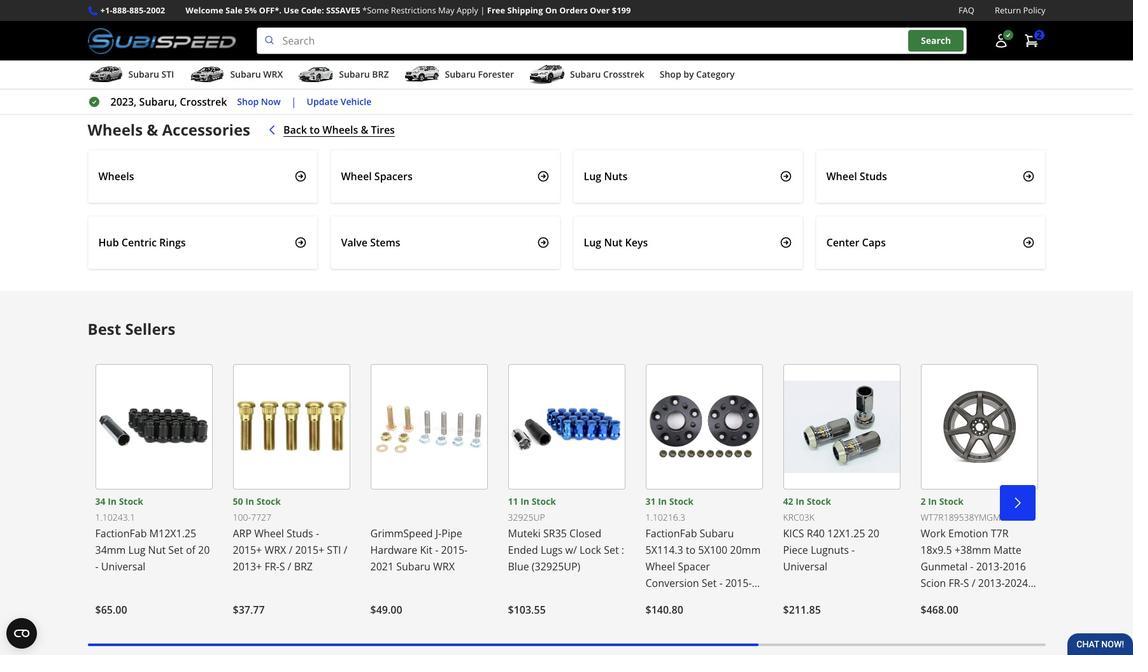 Task type: describe. For each thing, give the bounding box(es) containing it.
update
[[307, 95, 338, 108]]

$37.77
[[233, 603, 265, 617]]

policy
[[1024, 4, 1046, 16]]

vehicle
[[341, 95, 372, 108]]

wheel spacers link
[[330, 150, 560, 203]]

keys
[[625, 236, 648, 250]]

in for kics r40 12x1.25 20 piece lugnuts - universal
[[796, 496, 805, 508]]

return policy
[[995, 4, 1046, 16]]

hardware
[[370, 544, 418, 558]]

button image
[[994, 33, 1009, 49]]

2 button
[[1018, 28, 1046, 54]]

$49.00
[[370, 603, 402, 617]]

work
[[921, 527, 946, 541]]

0 horizontal spatial |
[[291, 95, 297, 109]]

subaru up vehicle
[[339, 68, 370, 80]]

tires inside 'link'
[[371, 123, 395, 137]]

a subaru crosstrek thumbnail image image
[[529, 65, 565, 84]]

2013+
[[233, 560, 262, 574]]

orders
[[559, 4, 588, 16]]

s inside 2 in stock wt7r189538ymgm work emotion t7r 18x9.5 +38mm matte gunmetal - 2013-2016 scion fr-s / 2013-2024 subaru brz / 2017-2024 toyota
[[964, 577, 969, 591]]

subaru brz button
[[298, 63, 389, 89]]

wheels and accessories link
[[214, 91, 316, 102]]

1 2015+ from the left
[[233, 544, 262, 558]]

shop now
[[237, 95, 281, 108]]

wheels for wheels and accessories
[[214, 91, 242, 102]]

$65.00
[[95, 603, 127, 617]]

muteki sr35 closed ended lugs w/ lock set : blue (32925up) image
[[508, 365, 625, 490]]

sti inside dropdown button
[[162, 68, 174, 80]]

grimmspeed j-pipe hardware kit - 2015-2021 subaru wrx image
[[370, 365, 488, 490]]

on
[[545, 4, 557, 16]]

center
[[827, 236, 860, 250]]

set inside 34 in stock 1.10243.1 factionfab m12x1.25 34mm lug nut set of 20 - universal
[[168, 544, 183, 558]]

shop by category
[[660, 68, 735, 80]]

0 horizontal spatial &
[[147, 119, 158, 140]]

use
[[284, 4, 299, 16]]

fr- inside 2 in stock wt7r189538ymgm work emotion t7r 18x9.5 +38mm matte gunmetal - 2013-2016 scion fr-s / 2013-2024 subaru brz / 2017-2024 toyota
[[949, 577, 964, 591]]

category
[[696, 68, 735, 80]]

kit
[[420, 544, 433, 558]]

arp wheel studs - 2015+ wrx / 2015+ sti / 2013+ fr-s / brz image
[[233, 365, 350, 490]]

nut inside 34 in stock 1.10243.1 factionfab m12x1.25 34mm lug nut set of 20 - universal
[[148, 544, 166, 558]]

lug nut keys link
[[573, 216, 803, 270]]

toyota
[[921, 610, 953, 624]]

open widget image
[[6, 619, 37, 649]]

- inside the grimmspeed j-pipe hardware kit - 2015- 2021 subaru wrx
[[435, 544, 439, 558]]

brz inside 50 in stock 100-7727 arp wheel studs - 2015+ wrx / 2015+ sti / 2013+ fr-s / brz
[[294, 560, 313, 574]]

lug nut keys
[[584, 236, 648, 250]]

sssave5
[[326, 4, 360, 16]]

lug for lug nut keys
[[584, 236, 602, 250]]

to inside 31 in stock 1.10216.3 factionfab subaru 5x114.3 to 5x100 20mm wheel spacer conversion set - 2015- 2021 subaru wrx & sti
[[686, 544, 696, 558]]

back
[[284, 123, 307, 137]]

wrx inside 50 in stock 100-7727 arp wheel studs - 2015+ wrx / 2015+ sti / 2013+ fr-s / brz
[[265, 544, 286, 558]]

forester
[[478, 68, 514, 80]]

spacers
[[375, 170, 413, 184]]

studs inside 50 in stock 100-7727 arp wheel studs - 2015+ wrx / 2015+ sti / 2013+ fr-s / brz
[[287, 527, 313, 541]]

100-
[[233, 512, 251, 524]]

subaru down conversion
[[672, 593, 706, 607]]

& inside 31 in stock 1.10216.3 factionfab subaru 5x114.3 to 5x100 20mm wheel spacer conversion set - 2015- 2021 subaru wrx & sti
[[733, 593, 740, 607]]

a subaru brz thumbnail image image
[[298, 65, 334, 84]]

blue
[[508, 560, 529, 574]]

may
[[438, 4, 455, 16]]

faq
[[959, 4, 975, 16]]

subaru inside the grimmspeed j-pipe hardware kit - 2015- 2021 subaru wrx
[[396, 560, 431, 574]]

of
[[186, 544, 196, 558]]

caps
[[862, 236, 886, 250]]

42 in stock krc03k kics r40 12x1.25 20 piece lugnuts - universal
[[783, 496, 880, 574]]

+38mm
[[955, 544, 991, 558]]

piece
[[783, 544, 808, 558]]

over
[[590, 4, 610, 16]]

wheels for wheels and tires
[[122, 91, 151, 102]]

brz inside 2 in stock wt7r189538ymgm work emotion t7r 18x9.5 +38mm matte gunmetal - 2013-2016 scion fr-s / 2013-2024 subaru brz / 2017-2024 toyota
[[958, 593, 976, 607]]

subaru sti
[[128, 68, 174, 80]]

wrx inside dropdown button
[[263, 68, 283, 80]]

spacer
[[678, 560, 710, 574]]

1.10243.1
[[95, 512, 135, 524]]

11 in stock 32925up muteki sr35 closed ended lugs w/ lock set : blue (32925up)
[[508, 496, 624, 574]]

m12x1.25
[[149, 527, 196, 541]]

- inside 42 in stock krc03k kics r40 12x1.25 20 piece lugnuts - universal
[[852, 544, 855, 558]]

18x9.5
[[921, 544, 952, 558]]

stock for m12x1.25
[[119, 496, 143, 508]]

subaru brz
[[339, 68, 389, 80]]

stock for emotion
[[940, 496, 964, 508]]

return policy link
[[995, 4, 1046, 17]]

set inside 11 in stock 32925up muteki sr35 closed ended lugs w/ lock set : blue (32925up)
[[604, 544, 619, 558]]

hub centric rings link
[[88, 216, 318, 270]]

fr- inside 50 in stock 100-7727 arp wheel studs - 2015+ wrx / 2015+ sti / 2013+ fr-s / brz
[[265, 560, 279, 574]]

wheels and accessories
[[214, 91, 306, 102]]

valve stems link
[[330, 216, 560, 270]]

shop for shop by category
[[660, 68, 681, 80]]

+1-
[[100, 4, 112, 16]]

2015- inside the grimmspeed j-pipe hardware kit - 2015- 2021 subaru wrx
[[441, 544, 468, 558]]

888-
[[112, 4, 129, 16]]

2023,
[[111, 95, 137, 109]]

5%
[[245, 4, 257, 16]]

2 in stock wt7r189538ymgm work emotion t7r 18x9.5 +38mm matte gunmetal - 2013-2016 scion fr-s / 2013-2024 subaru brz / 2017-2024 toyota
[[921, 496, 1035, 624]]

update vehicle
[[307, 95, 372, 108]]

off*.
[[259, 4, 282, 16]]

42
[[783, 496, 794, 508]]

ended
[[508, 544, 538, 558]]

(32925up)
[[532, 560, 581, 574]]

shop for shop now
[[237, 95, 259, 108]]

in for arp wheel studs - 2015+ wrx / 2015+ sti / 2013+ fr-s / brz
[[245, 496, 254, 508]]

by
[[684, 68, 694, 80]]

subaru inside "dropdown button"
[[570, 68, 601, 80]]

a subaru wrx thumbnail image image
[[189, 65, 225, 84]]

subaru crosstrek button
[[529, 63, 645, 89]]

arp
[[233, 527, 252, 541]]

2021 inside 31 in stock 1.10216.3 factionfab subaru 5x114.3 to 5x100 20mm wheel spacer conversion set - 2015- 2021 subaru wrx & sti
[[646, 593, 669, 607]]

- inside 34 in stock 1.10243.1 factionfab m12x1.25 34mm lug nut set of 20 - universal
[[95, 560, 99, 574]]

1 vertical spatial 2013-
[[978, 577, 1005, 591]]

wheels link
[[88, 150, 318, 203]]

free
[[487, 4, 505, 16]]

50
[[233, 496, 243, 508]]

conversion
[[646, 577, 699, 591]]

subaru sti button
[[88, 63, 174, 89]]

search input field
[[257, 27, 967, 54]]

a subaru sti thumbnail image image
[[88, 65, 123, 84]]

factionfab subaru 5x114.3 to 5x100 20mm wheel spacer conversion set - 2015-2021 subaru wrx & sti image
[[646, 365, 763, 490]]

in for factionfab subaru 5x114.3 to 5x100 20mm wheel spacer conversion set - 2015- 2021 subaru wrx & sti
[[658, 496, 667, 508]]

stems
[[370, 236, 400, 250]]

and for tires
[[153, 91, 168, 102]]

wheel inside 50 in stock 100-7727 arp wheel studs - 2015+ wrx / 2015+ sti / 2013+ fr-s / brz
[[254, 527, 284, 541]]

set inside 31 in stock 1.10216.3 factionfab subaru 5x114.3 to 5x100 20mm wheel spacer conversion set - 2015- 2021 subaru wrx & sti
[[702, 577, 717, 591]]

:
[[622, 544, 624, 558]]

grimmspeed
[[370, 527, 433, 541]]

s inside 50 in stock 100-7727 arp wheel studs - 2015+ wrx / 2015+ sti / 2013+ fr-s / brz
[[279, 560, 285, 574]]

in for muteki sr35 closed ended lugs w/ lock set : blue (32925up)
[[521, 496, 529, 508]]



Task type: locate. For each thing, give the bounding box(es) containing it.
2 2015+ from the left
[[295, 544, 324, 558]]

stock up wt7r189538ymgm
[[940, 496, 964, 508]]

universal down piece
[[783, 560, 828, 574]]

4 in from the left
[[658, 496, 667, 508]]

nut down m12x1.25
[[148, 544, 166, 558]]

1 vertical spatial sti
[[327, 544, 341, 558]]

0 horizontal spatial studs
[[287, 527, 313, 541]]

stock up "32925up"
[[532, 496, 556, 508]]

sellers
[[125, 319, 175, 340]]

1 horizontal spatial |
[[481, 4, 485, 16]]

factionfab m12x1.25 34mm lug nut set of 20 - universal image
[[95, 365, 212, 490]]

wheel studs link
[[816, 150, 1046, 203]]

wheels for wheels & accessories
[[88, 119, 143, 140]]

2016
[[1003, 560, 1026, 574]]

lug nuts link
[[573, 150, 803, 203]]

lugnuts
[[811, 544, 849, 558]]

welcome sale 5% off*. use code: sssave5
[[186, 4, 360, 16]]

0 horizontal spatial brz
[[294, 560, 313, 574]]

2 vertical spatial sti
[[743, 593, 757, 607]]

stock inside 2 in stock wt7r189538ymgm work emotion t7r 18x9.5 +38mm matte gunmetal - 2013-2016 scion fr-s / 2013-2024 subaru brz / 2017-2024 toyota
[[940, 496, 964, 508]]

wheel
[[341, 170, 372, 184], [827, 170, 857, 184], [254, 527, 284, 541], [646, 560, 675, 574]]

stock
[[119, 496, 143, 508], [257, 496, 281, 508], [532, 496, 556, 508], [669, 496, 694, 508], [807, 496, 831, 508], [940, 496, 964, 508]]

1 horizontal spatial to
[[686, 544, 696, 558]]

faq link
[[959, 4, 975, 17]]

stock for arp
[[257, 496, 281, 508]]

5 in from the left
[[796, 496, 805, 508]]

wheels and tires link
[[122, 91, 200, 102], [122, 91, 190, 102]]

set left the of
[[168, 544, 183, 558]]

1 vertical spatial accessories
[[162, 119, 250, 140]]

34mm
[[95, 544, 126, 558]]

s down gunmetal
[[964, 577, 969, 591]]

kics r40 12x1.25 20 piece lugnuts - universal image
[[783, 365, 901, 490]]

| right now
[[291, 95, 297, 109]]

0 vertical spatial 20
[[868, 527, 880, 541]]

shop left now
[[237, 95, 259, 108]]

0 horizontal spatial and
[[153, 91, 168, 102]]

1 horizontal spatial accessories
[[261, 91, 306, 102]]

1 horizontal spatial nut
[[604, 236, 623, 250]]

1 horizontal spatial 2021
[[646, 593, 669, 607]]

subaru up wheels and accessories
[[230, 68, 261, 80]]

stock up krc03k
[[807, 496, 831, 508]]

1 horizontal spatial and
[[244, 91, 259, 102]]

$140.80
[[646, 603, 683, 617]]

3 stock from the left
[[532, 496, 556, 508]]

2015- down pipe
[[441, 544, 468, 558]]

set
[[168, 544, 183, 558], [604, 544, 619, 558], [702, 577, 717, 591]]

2021 down conversion
[[646, 593, 669, 607]]

2 horizontal spatial set
[[702, 577, 717, 591]]

2 inside 2 in stock wt7r189538ymgm work emotion t7r 18x9.5 +38mm matte gunmetal - 2013-2016 scion fr-s / 2013-2024 subaru brz / 2017-2024 toyota
[[921, 496, 926, 508]]

1 vertical spatial 2024
[[1012, 593, 1035, 607]]

lug left nuts
[[584, 170, 602, 184]]

studs inside wheel studs link
[[860, 170, 887, 184]]

brz inside dropdown button
[[372, 68, 389, 80]]

& down 20mm
[[733, 593, 740, 607]]

wheels
[[122, 91, 151, 102], [214, 91, 242, 102], [88, 119, 143, 140], [323, 123, 358, 137], [98, 170, 134, 184]]

6 stock from the left
[[940, 496, 964, 508]]

sti down 20mm
[[743, 593, 757, 607]]

set down spacer
[[702, 577, 717, 591]]

brz left the 2017-
[[958, 593, 976, 607]]

1 horizontal spatial factionfab
[[646, 527, 697, 541]]

stock up 1.10243.1 on the left bottom
[[119, 496, 143, 508]]

subaru up 5x100
[[700, 527, 734, 541]]

sale
[[226, 4, 243, 16]]

accessories for wheels & accessories
[[162, 119, 250, 140]]

subaru right a subaru crosstrek thumbnail image
[[570, 68, 601, 80]]

fr- right the 2013+
[[265, 560, 279, 574]]

sti inside 50 in stock 100-7727 arp wheel studs - 2015+ wrx / 2015+ sti / 2013+ fr-s / brz
[[327, 544, 341, 558]]

20 inside 42 in stock krc03k kics r40 12x1.25 20 piece lugnuts - universal
[[868, 527, 880, 541]]

3 in from the left
[[521, 496, 529, 508]]

in for work emotion t7r 18x9.5 +38mm matte gunmetal - 2013-2016 scion fr-s / 2013-2024 subaru brz / 2017-2024 toyota
[[928, 496, 937, 508]]

2 horizontal spatial &
[[733, 593, 740, 607]]

0 vertical spatial studs
[[860, 170, 887, 184]]

0 vertical spatial brz
[[372, 68, 389, 80]]

wheels & accessories
[[88, 119, 250, 140]]

apply
[[457, 4, 478, 16]]

studs
[[860, 170, 887, 184], [287, 527, 313, 541]]

0 horizontal spatial 2015-
[[441, 544, 468, 558]]

| left free
[[481, 4, 485, 16]]

0 horizontal spatial accessories
[[162, 119, 250, 140]]

wheels inside 'link'
[[323, 123, 358, 137]]

to up spacer
[[686, 544, 696, 558]]

0 horizontal spatial 20
[[198, 544, 210, 558]]

20 inside 34 in stock 1.10243.1 factionfab m12x1.25 34mm lug nut set of 20 - universal
[[198, 544, 210, 558]]

subaru inside 2 in stock wt7r189538ymgm work emotion t7r 18x9.5 +38mm matte gunmetal - 2013-2016 scion fr-s / 2013-2024 subaru brz / 2017-2024 toyota
[[921, 593, 955, 607]]

0 horizontal spatial 2021
[[370, 560, 394, 574]]

center caps
[[827, 236, 886, 250]]

shop inside shop now 'link'
[[237, 95, 259, 108]]

universal down 34mm
[[101, 560, 146, 574]]

subaru,
[[139, 95, 177, 109]]

1 horizontal spatial 20
[[868, 527, 880, 541]]

stock inside 42 in stock krc03k kics r40 12x1.25 20 piece lugnuts - universal
[[807, 496, 831, 508]]

0 vertical spatial fr-
[[265, 560, 279, 574]]

subaru wrx
[[230, 68, 283, 80]]

2013- down the +38mm
[[976, 560, 1003, 574]]

2 horizontal spatial brz
[[958, 593, 976, 607]]

nut
[[604, 236, 623, 250], [148, 544, 166, 558]]

wheel spacers
[[341, 170, 413, 184]]

grimmspeed j-pipe hardware kit - 2015- 2021 subaru wrx
[[370, 527, 468, 574]]

search button
[[909, 30, 964, 52]]

wrx down spacer
[[708, 593, 730, 607]]

0 vertical spatial |
[[481, 4, 485, 16]]

0 vertical spatial crosstrek
[[603, 68, 645, 80]]

1 factionfab from the left
[[95, 527, 147, 541]]

1 vertical spatial crosstrek
[[180, 95, 227, 109]]

lug right 34mm
[[128, 544, 146, 558]]

sti up "wheels and tires" in the left top of the page
[[162, 68, 174, 80]]

in right 11
[[521, 496, 529, 508]]

wrx down 7727
[[265, 544, 286, 558]]

1 horizontal spatial studs
[[860, 170, 887, 184]]

fr- down gunmetal
[[949, 577, 964, 591]]

shipping
[[507, 4, 543, 16]]

wheel inside 31 in stock 1.10216.3 factionfab subaru 5x114.3 to 5x100 20mm wheel spacer conversion set - 2015- 2021 subaru wrx & sti
[[646, 560, 675, 574]]

subaru up the toyota
[[921, 593, 955, 607]]

1 vertical spatial 2
[[921, 496, 926, 508]]

crosstrek down search input field
[[603, 68, 645, 80]]

5 stock from the left
[[807, 496, 831, 508]]

2 for 2 in stock wt7r189538ymgm work emotion t7r 18x9.5 +38mm matte gunmetal - 2013-2016 scion fr-s / 2013-2024 subaru brz / 2017-2024 toyota
[[921, 496, 926, 508]]

universal
[[101, 560, 146, 574], [783, 560, 828, 574]]

- inside 50 in stock 100-7727 arp wheel studs - 2015+ wrx / 2015+ sti / 2013+ fr-s / brz
[[316, 527, 319, 541]]

valve
[[341, 236, 368, 250]]

0 horizontal spatial set
[[168, 544, 183, 558]]

1 horizontal spatial universal
[[783, 560, 828, 574]]

stock inside 11 in stock 32925up muteki sr35 closed ended lugs w/ lock set : blue (32925up)
[[532, 496, 556, 508]]

in inside 2 in stock wt7r189538ymgm work emotion t7r 18x9.5 +38mm matte gunmetal - 2013-2016 scion fr-s / 2013-2024 subaru brz / 2017-2024 toyota
[[928, 496, 937, 508]]

1 vertical spatial shop
[[237, 95, 259, 108]]

lug left keys
[[584, 236, 602, 250]]

34
[[95, 496, 105, 508]]

2015- inside 31 in stock 1.10216.3 factionfab subaru 5x114.3 to 5x100 20mm wheel spacer conversion set - 2015- 2021 subaru wrx & sti
[[725, 577, 752, 591]]

6 in from the left
[[928, 496, 937, 508]]

1 horizontal spatial set
[[604, 544, 619, 558]]

1 vertical spatial tires
[[371, 123, 395, 137]]

20
[[868, 527, 880, 541], [198, 544, 210, 558]]

wrx inside the grimmspeed j-pipe hardware kit - 2015- 2021 subaru wrx
[[433, 560, 455, 574]]

closed
[[570, 527, 602, 541]]

34 in stock 1.10243.1 factionfab m12x1.25 34mm lug nut set of 20 - universal
[[95, 496, 210, 574]]

0 horizontal spatial factionfab
[[95, 527, 147, 541]]

20mm
[[730, 544, 761, 558]]

back to wheels & tires link
[[266, 120, 395, 140]]

0 horizontal spatial tires
[[170, 91, 190, 102]]

& down vehicle
[[361, 123, 368, 137]]

lug nuts
[[584, 170, 628, 184]]

2 vertical spatial brz
[[958, 593, 976, 607]]

back to wheels & tires
[[284, 123, 395, 137]]

0 horizontal spatial crosstrek
[[180, 95, 227, 109]]

1 horizontal spatial 2
[[1037, 29, 1042, 41]]

1 vertical spatial studs
[[287, 527, 313, 541]]

1 horizontal spatial tires
[[371, 123, 395, 137]]

1 horizontal spatial &
[[361, 123, 368, 137]]

0 vertical spatial 2013-
[[976, 560, 1003, 574]]

subaru wrx button
[[189, 63, 283, 89]]

stock inside 31 in stock 1.10216.3 factionfab subaru 5x114.3 to 5x100 20mm wheel spacer conversion set - 2015- 2021 subaru wrx & sti
[[669, 496, 694, 508]]

0 vertical spatial 2015-
[[441, 544, 468, 558]]

in up work
[[928, 496, 937, 508]]

1 vertical spatial 2021
[[646, 593, 669, 607]]

search
[[921, 35, 951, 47]]

accessories for wheels and accessories
[[261, 91, 306, 102]]

home image
[[88, 92, 98, 102]]

stock inside 34 in stock 1.10243.1 factionfab m12x1.25 34mm lug nut set of 20 - universal
[[119, 496, 143, 508]]

r40
[[807, 527, 825, 541]]

0 horizontal spatial shop
[[237, 95, 259, 108]]

0 vertical spatial 2024
[[1005, 577, 1028, 591]]

sti inside 31 in stock 1.10216.3 factionfab subaru 5x114.3 to 5x100 20mm wheel spacer conversion set - 2015- 2021 subaru wrx & sti
[[743, 593, 757, 607]]

return
[[995, 4, 1021, 16]]

2 inside button
[[1037, 29, 1042, 41]]

sr35
[[543, 527, 567, 541]]

1 in from the left
[[108, 496, 117, 508]]

2 down 'policy'
[[1037, 29, 1042, 41]]

lug inside 34 in stock 1.10243.1 factionfab m12x1.25 34mm lug nut set of 20 - universal
[[128, 544, 146, 558]]

& inside 'link'
[[361, 123, 368, 137]]

and left now
[[244, 91, 259, 102]]

0 horizontal spatial fr-
[[265, 560, 279, 574]]

stock up 1.10216.3
[[669, 496, 694, 508]]

and down subaru sti
[[153, 91, 168, 102]]

subaru down kit in the bottom left of the page
[[396, 560, 431, 574]]

stock for subaru
[[669, 496, 694, 508]]

valve stems
[[341, 236, 400, 250]]

1 vertical spatial nut
[[148, 544, 166, 558]]

32925up
[[508, 512, 545, 524]]

+1-888-885-2002
[[100, 4, 165, 16]]

in inside 50 in stock 100-7727 arp wheel studs - 2015+ wrx / 2015+ sti / 2013+ fr-s / brz
[[245, 496, 254, 508]]

1 vertical spatial 20
[[198, 544, 210, 558]]

1 horizontal spatial crosstrek
[[603, 68, 645, 80]]

factionfab down 1.10216.3
[[646, 527, 697, 541]]

& down subaru,
[[147, 119, 158, 140]]

0 horizontal spatial universal
[[101, 560, 146, 574]]

sti
[[162, 68, 174, 80], [327, 544, 341, 558], [743, 593, 757, 607]]

0 horizontal spatial to
[[310, 123, 320, 137]]

- inside 31 in stock 1.10216.3 factionfab subaru 5x114.3 to 5x100 20mm wheel spacer conversion set - 2015- 2021 subaru wrx & sti
[[720, 577, 723, 591]]

1 stock from the left
[[119, 496, 143, 508]]

2 for 2
[[1037, 29, 1042, 41]]

to right "back"
[[310, 123, 320, 137]]

crosstrek
[[603, 68, 645, 80], [180, 95, 227, 109]]

factionfab for 5x114.3
[[646, 527, 697, 541]]

0 horizontal spatial 2015+
[[233, 544, 262, 558]]

2021 inside the grimmspeed j-pipe hardware kit - 2015- 2021 subaru wrx
[[370, 560, 394, 574]]

4 stock from the left
[[669, 496, 694, 508]]

best
[[88, 319, 121, 340]]

wheel studs
[[827, 170, 887, 184]]

muteki
[[508, 527, 541, 541]]

in right 34
[[108, 496, 117, 508]]

1 vertical spatial to
[[686, 544, 696, 558]]

in inside 42 in stock krc03k kics r40 12x1.25 20 piece lugnuts - universal
[[796, 496, 805, 508]]

0 vertical spatial accessories
[[261, 91, 306, 102]]

subaru crosstrek
[[570, 68, 645, 80]]

wrx
[[263, 68, 283, 80], [265, 544, 286, 558], [433, 560, 455, 574], [708, 593, 730, 607]]

$103.55
[[508, 603, 546, 617]]

2 universal from the left
[[783, 560, 828, 574]]

tires down vehicle
[[371, 123, 395, 137]]

shop left by
[[660, 68, 681, 80]]

subaru up "wheels and tires" in the left top of the page
[[128, 68, 159, 80]]

2 horizontal spatial sti
[[743, 593, 757, 607]]

0 vertical spatial 2021
[[370, 560, 394, 574]]

0 vertical spatial to
[[310, 123, 320, 137]]

set left :
[[604, 544, 619, 558]]

2017-
[[986, 593, 1012, 607]]

1 vertical spatial brz
[[294, 560, 313, 574]]

0 vertical spatial nut
[[604, 236, 623, 250]]

2 stock from the left
[[257, 496, 281, 508]]

1 horizontal spatial brz
[[372, 68, 389, 80]]

tires
[[170, 91, 190, 102], [371, 123, 395, 137]]

2021 down "hardware"
[[370, 560, 394, 574]]

1 horizontal spatial fr-
[[949, 577, 964, 591]]

2002
[[146, 4, 165, 16]]

stock for r40
[[807, 496, 831, 508]]

crosstrek down 'a subaru wrx thumbnail image'
[[180, 95, 227, 109]]

0 horizontal spatial s
[[279, 560, 285, 574]]

lock
[[580, 544, 601, 558]]

stock for sr35
[[532, 496, 556, 508]]

hub centric rings
[[98, 236, 186, 250]]

0 vertical spatial shop
[[660, 68, 681, 80]]

1.10216.3
[[646, 512, 686, 524]]

-
[[316, 527, 319, 541], [435, 544, 439, 558], [852, 544, 855, 558], [95, 560, 99, 574], [971, 560, 974, 574], [720, 577, 723, 591]]

wheels and tires
[[122, 91, 190, 102]]

wrx down j-
[[433, 560, 455, 574]]

1 universal from the left
[[101, 560, 146, 574]]

nut left keys
[[604, 236, 623, 250]]

- inside 2 in stock wt7r189538ymgm work emotion t7r 18x9.5 +38mm matte gunmetal - 2013-2016 scion fr-s / 2013-2024 subaru brz / 2017-2024 toyota
[[971, 560, 974, 574]]

factionfab for 34mm
[[95, 527, 147, 541]]

2015-
[[441, 544, 468, 558], [725, 577, 752, 591]]

31 in stock 1.10216.3 factionfab subaru 5x114.3 to 5x100 20mm wheel spacer conversion set - 2015- 2021 subaru wrx & sti
[[646, 496, 761, 607]]

1 vertical spatial |
[[291, 95, 297, 109]]

in inside 31 in stock 1.10216.3 factionfab subaru 5x114.3 to 5x100 20mm wheel spacer conversion set - 2015- 2021 subaru wrx & sti
[[658, 496, 667, 508]]

pipe
[[442, 527, 462, 541]]

shop inside 'shop by category' dropdown button
[[660, 68, 681, 80]]

0 horizontal spatial nut
[[148, 544, 166, 558]]

brz right the 2013+
[[294, 560, 313, 574]]

s
[[279, 560, 285, 574], [964, 577, 969, 591]]

brz left a subaru forester thumbnail image
[[372, 68, 389, 80]]

kics
[[783, 527, 804, 541]]

to inside 'link'
[[310, 123, 320, 137]]

0 vertical spatial tires
[[170, 91, 190, 102]]

in inside 11 in stock 32925up muteki sr35 closed ended lugs w/ lock set : blue (32925up)
[[521, 496, 529, 508]]

1 horizontal spatial 2015+
[[295, 544, 324, 558]]

universal inside 42 in stock krc03k kics r40 12x1.25 20 piece lugnuts - universal
[[783, 560, 828, 574]]

2 and from the left
[[244, 91, 259, 102]]

0 horizontal spatial 2
[[921, 496, 926, 508]]

in for factionfab m12x1.25 34mm lug nut set of 20 - universal
[[108, 496, 117, 508]]

wrx inside 31 in stock 1.10216.3 factionfab subaru 5x114.3 to 5x100 20mm wheel spacer conversion set - 2015- 2021 subaru wrx & sti
[[708, 593, 730, 607]]

&
[[147, 119, 158, 140], [361, 123, 368, 137], [733, 593, 740, 607]]

1 horizontal spatial s
[[964, 577, 969, 591]]

factionfab inside 34 in stock 1.10243.1 factionfab m12x1.25 34mm lug nut set of 20 - universal
[[95, 527, 147, 541]]

1 horizontal spatial 2015-
[[725, 577, 752, 591]]

lug
[[584, 170, 602, 184], [584, 236, 602, 250], [128, 544, 146, 558]]

s right the 2013+
[[279, 560, 285, 574]]

wrx up wheels and accessories link
[[263, 68, 283, 80]]

centric
[[122, 236, 157, 250]]

work emotion t7r 18x9.5 +38mm matte gunmetal - 2013-2016 scion fr-s / 2013-2024 subaru brz / 2017-2024 toyota image
[[921, 365, 1038, 490]]

0 vertical spatial 2
[[1037, 29, 1042, 41]]

2 vertical spatial lug
[[128, 544, 146, 558]]

20 right the of
[[198, 544, 210, 558]]

and for accessories
[[244, 91, 259, 102]]

stock up 7727
[[257, 496, 281, 508]]

subaru left forester
[[445, 68, 476, 80]]

j-
[[436, 527, 442, 541]]

tires up wheels & accessories
[[170, 91, 190, 102]]

1 and from the left
[[153, 91, 168, 102]]

in inside 34 in stock 1.10243.1 factionfab m12x1.25 34mm lug nut set of 20 - universal
[[108, 496, 117, 508]]

2015- down 20mm
[[725, 577, 752, 591]]

in right "31"
[[658, 496, 667, 508]]

0 vertical spatial sti
[[162, 68, 174, 80]]

2 factionfab from the left
[[646, 527, 697, 541]]

1 horizontal spatial shop
[[660, 68, 681, 80]]

2 in from the left
[[245, 496, 254, 508]]

1 vertical spatial 2015-
[[725, 577, 752, 591]]

0 horizontal spatial sti
[[162, 68, 174, 80]]

2013- up the 2017-
[[978, 577, 1005, 591]]

0 vertical spatial s
[[279, 560, 285, 574]]

sti left "hardware"
[[327, 544, 341, 558]]

2 up work
[[921, 496, 926, 508]]

in right 42
[[796, 496, 805, 508]]

20 right 12x1.25
[[868, 527, 880, 541]]

in right "50"
[[245, 496, 254, 508]]

subispeed logo image
[[88, 27, 236, 54]]

accessories
[[261, 91, 306, 102], [162, 119, 250, 140]]

1 vertical spatial lug
[[584, 236, 602, 250]]

welcome
[[186, 4, 223, 16]]

factionfab down 1.10243.1 on the left bottom
[[95, 527, 147, 541]]

1 vertical spatial fr-
[[949, 577, 964, 591]]

0 vertical spatial lug
[[584, 170, 602, 184]]

brz
[[372, 68, 389, 80], [294, 560, 313, 574], [958, 593, 976, 607]]

factionfab inside 31 in stock 1.10216.3 factionfab subaru 5x114.3 to 5x100 20mm wheel spacer conversion set - 2015- 2021 subaru wrx & sti
[[646, 527, 697, 541]]

lugs
[[541, 544, 563, 558]]

stock inside 50 in stock 100-7727 arp wheel studs - 2015+ wrx / 2015+ sti / 2013+ fr-s / brz
[[257, 496, 281, 508]]

+1-888-885-2002 link
[[100, 4, 165, 17]]

lug for lug nuts
[[584, 170, 602, 184]]

$468.00
[[921, 603, 959, 617]]

1 vertical spatial s
[[964, 577, 969, 591]]

shop
[[660, 68, 681, 80], [237, 95, 259, 108]]

1 horizontal spatial sti
[[327, 544, 341, 558]]

center caps link
[[816, 216, 1046, 270]]

universal inside 34 in stock 1.10243.1 factionfab m12x1.25 34mm lug nut set of 20 - universal
[[101, 560, 146, 574]]

crosstrek inside "dropdown button"
[[603, 68, 645, 80]]

a subaru forester thumbnail image image
[[404, 65, 440, 84]]

t7r
[[991, 527, 1009, 541]]



Task type: vqa. For each thing, say whether or not it's contained in the screenshot.


